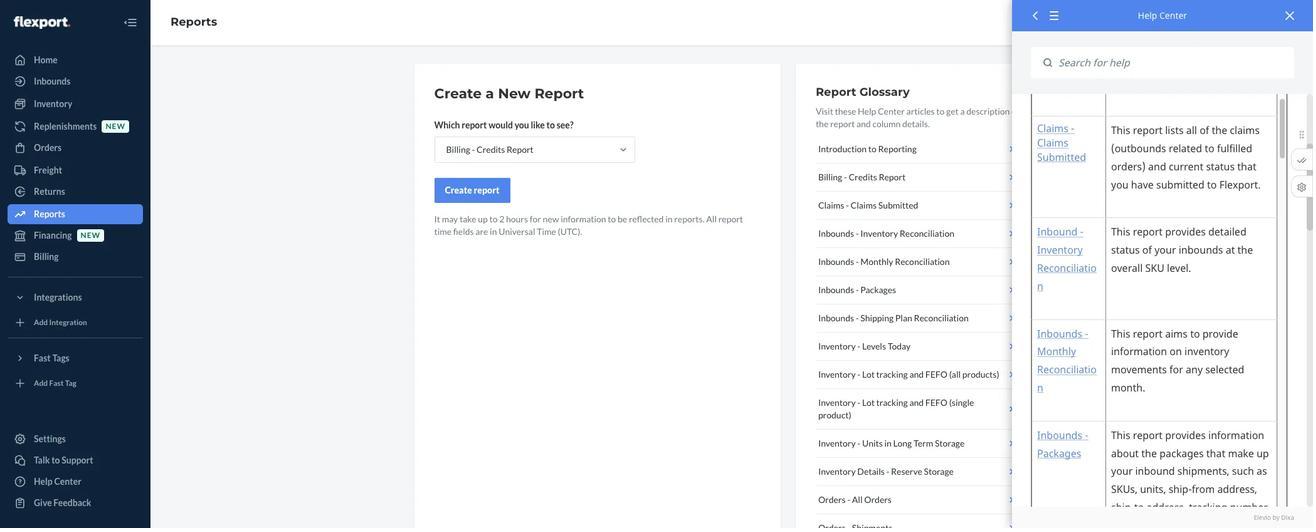Task type: vqa. For each thing, say whether or not it's contained in the screenshot.
2nd the In draft from the top of the page
no



Task type: locate. For each thing, give the bounding box(es) containing it.
and down inventory - lot tracking and fefo (all products) button
[[910, 398, 924, 408]]

inbounds - monthly reconciliation
[[818, 257, 950, 267]]

inbounds down the home
[[34, 76, 70, 87]]

0 vertical spatial credits
[[477, 144, 505, 155]]

(utc).
[[558, 226, 582, 237]]

to left be
[[608, 214, 616, 225]]

inbounds for inbounds - inventory reconciliation
[[818, 228, 854, 239]]

new up orders link
[[106, 122, 125, 131]]

1 vertical spatial lot
[[862, 398, 875, 408]]

2 vertical spatial new
[[81, 231, 100, 240]]

0 horizontal spatial a
[[486, 85, 494, 102]]

tracking for (single
[[877, 398, 908, 408]]

new up billing link
[[81, 231, 100, 240]]

lot inside button
[[862, 369, 875, 380]]

claims left submitted
[[851, 200, 877, 211]]

these
[[835, 106, 856, 117]]

inventory inside inventory - units in long term storage button
[[818, 438, 856, 449]]

billing inside billing - credits report button
[[818, 172, 842, 183]]

0 vertical spatial center
[[1160, 9, 1187, 21]]

inbounds down inbounds - packages
[[818, 313, 854, 324]]

inventory - lot tracking and fefo (all products) button
[[816, 361, 1020, 389]]

- for the inbounds - monthly reconciliation button
[[856, 257, 859, 267]]

1 horizontal spatial in
[[666, 214, 673, 225]]

credits down introduction to reporting
[[849, 172, 877, 183]]

1 horizontal spatial billing - credits report
[[818, 172, 906, 183]]

1 horizontal spatial all
[[852, 495, 863, 506]]

add integration
[[34, 318, 87, 328]]

0 horizontal spatial all
[[706, 214, 717, 225]]

1 vertical spatial center
[[878, 106, 905, 117]]

tracking
[[877, 369, 908, 380], [877, 398, 908, 408]]

report down reporting
[[879, 172, 906, 183]]

orders down details
[[864, 495, 892, 506]]

integrations button
[[8, 288, 143, 308]]

1 vertical spatial new
[[543, 214, 559, 225]]

reconciliation for inbounds - monthly reconciliation
[[895, 257, 950, 267]]

2 horizontal spatial orders
[[864, 495, 892, 506]]

center up column at the right top
[[878, 106, 905, 117]]

1 horizontal spatial reports
[[171, 15, 217, 29]]

tracking down the inventory - lot tracking and fefo (all products)
[[877, 398, 908, 408]]

-
[[472, 144, 475, 155], [844, 172, 847, 183], [846, 200, 849, 211], [856, 228, 859, 239], [856, 257, 859, 267], [856, 285, 859, 295], [856, 313, 859, 324], [858, 341, 861, 352], [858, 369, 861, 380], [858, 398, 861, 408], [858, 438, 861, 449], [887, 467, 890, 477], [848, 495, 851, 506]]

would
[[489, 120, 513, 130]]

0 vertical spatial and
[[857, 119, 871, 129]]

inventory - units in long term storage button
[[816, 430, 1020, 458]]

and down 'inventory - levels today' button
[[910, 369, 924, 380]]

2 tracking from the top
[[877, 398, 908, 408]]

1 horizontal spatial help
[[858, 106, 876, 117]]

universal
[[499, 226, 535, 237]]

fast left the tags on the bottom left of page
[[34, 353, 51, 364]]

report down you at top
[[507, 144, 534, 155]]

get
[[946, 106, 959, 117]]

inbounds for inbounds - shipping plan reconciliation
[[818, 313, 854, 324]]

and inside visit these help center articles to get a description of the report and column details.
[[857, 119, 871, 129]]

in
[[666, 214, 673, 225], [490, 226, 497, 237], [885, 438, 892, 449]]

2 fefo from the top
[[926, 398, 948, 408]]

billing link
[[8, 247, 143, 267]]

new up the time on the left of page
[[543, 214, 559, 225]]

1 vertical spatial and
[[910, 369, 924, 380]]

lot up units
[[862, 398, 875, 408]]

to right like
[[547, 120, 555, 130]]

are
[[476, 226, 488, 237]]

settings link
[[8, 430, 143, 450]]

0 horizontal spatial help center
[[34, 477, 81, 487]]

in left long
[[885, 438, 892, 449]]

to inside visit these help center articles to get a description of the report and column details.
[[937, 106, 945, 117]]

new
[[106, 122, 125, 131], [543, 214, 559, 225], [81, 231, 100, 240]]

report up these
[[816, 85, 856, 99]]

credits
[[477, 144, 505, 155], [849, 172, 877, 183]]

inventory down product)
[[818, 438, 856, 449]]

0 horizontal spatial in
[[490, 226, 497, 237]]

freight link
[[8, 161, 143, 181]]

inbounds up inbounds - packages
[[818, 257, 854, 267]]

2 lot from the top
[[862, 398, 875, 408]]

1 vertical spatial credits
[[849, 172, 877, 183]]

tag
[[65, 379, 76, 388]]

2 vertical spatial billing
[[34, 252, 59, 262]]

0 vertical spatial fefo
[[926, 369, 948, 380]]

visit these help center articles to get a description of the report and column details.
[[816, 106, 1020, 129]]

2 horizontal spatial new
[[543, 214, 559, 225]]

integrations
[[34, 292, 82, 303]]

1 horizontal spatial reports link
[[171, 15, 217, 29]]

fast left tag
[[49, 379, 64, 388]]

inventory up product)
[[818, 398, 856, 408]]

- left shipping
[[856, 313, 859, 324]]

fast inside dropdown button
[[34, 353, 51, 364]]

submitted
[[878, 200, 918, 211]]

- for 'orders - all orders' button
[[848, 495, 851, 506]]

monthly
[[861, 257, 893, 267]]

create inside button
[[445, 185, 472, 196]]

inventory inside button
[[818, 467, 856, 477]]

a inside visit these help center articles to get a description of the report and column details.
[[961, 106, 965, 117]]

storage right reserve
[[924, 467, 954, 477]]

billing down financing
[[34, 252, 59, 262]]

reports
[[171, 15, 217, 29], [34, 209, 65, 220]]

center up search search field
[[1160, 9, 1187, 21]]

1 vertical spatial create
[[445, 185, 472, 196]]

you
[[515, 120, 529, 130]]

0 vertical spatial tracking
[[877, 369, 908, 380]]

visit
[[816, 106, 833, 117]]

1 vertical spatial add
[[34, 379, 48, 388]]

fefo
[[926, 369, 948, 380], [926, 398, 948, 408]]

- down introduction
[[844, 172, 847, 183]]

returns link
[[8, 182, 143, 202]]

talk
[[34, 455, 50, 466]]

0 vertical spatial add
[[34, 318, 48, 328]]

tracking inside the 'inventory - lot tracking and fefo (single product)'
[[877, 398, 908, 408]]

fefo inside inventory - lot tracking and fefo (all products) button
[[926, 369, 948, 380]]

1 vertical spatial reports link
[[8, 204, 143, 225]]

1 vertical spatial tracking
[[877, 398, 908, 408]]

help center up search search field
[[1138, 9, 1187, 21]]

inventory up orders - all orders
[[818, 467, 856, 477]]

0 vertical spatial all
[[706, 214, 717, 225]]

inbounds for inbounds - packages
[[818, 285, 854, 295]]

claims - claims submitted button
[[816, 192, 1020, 220]]

help inside visit these help center articles to get a description of the report and column details.
[[858, 106, 876, 117]]

close navigation image
[[123, 15, 138, 30]]

and for inventory - lot tracking and fefo (single product)
[[910, 398, 924, 408]]

inventory up monthly at the right
[[861, 228, 898, 239]]

report down these
[[830, 119, 855, 129]]

billing - credits report down introduction to reporting
[[818, 172, 906, 183]]

inbounds - inventory reconciliation
[[818, 228, 955, 239]]

report glossary
[[816, 85, 910, 99]]

billing - credits report button
[[816, 164, 1020, 192]]

- for inbounds - inventory reconciliation button
[[856, 228, 859, 239]]

lot down inventory - levels today on the bottom right of the page
[[862, 369, 875, 380]]

give
[[34, 498, 52, 509]]

1 horizontal spatial help center
[[1138, 9, 1187, 21]]

help center
[[1138, 9, 1187, 21], [34, 477, 81, 487]]

credits down the would
[[477, 144, 505, 155]]

2 horizontal spatial help
[[1138, 9, 1157, 21]]

inventory inside inventory - lot tracking and fefo (all products) button
[[818, 369, 856, 380]]

0 vertical spatial new
[[106, 122, 125, 131]]

1 vertical spatial help
[[858, 106, 876, 117]]

term
[[914, 438, 933, 449]]

reconciliation for inbounds - inventory reconciliation
[[900, 228, 955, 239]]

inventory down inventory - levels today on the bottom right of the page
[[818, 369, 856, 380]]

reconciliation down claims - claims submitted button
[[900, 228, 955, 239]]

help up search search field
[[1138, 9, 1157, 21]]

- right details
[[887, 467, 890, 477]]

- inside button
[[846, 200, 849, 211]]

1 horizontal spatial orders
[[818, 495, 846, 506]]

0 horizontal spatial center
[[54, 477, 81, 487]]

create
[[434, 85, 482, 102], [445, 185, 472, 196]]

1 vertical spatial fefo
[[926, 398, 948, 408]]

- for claims - claims submitted button
[[846, 200, 849, 211]]

1 lot from the top
[[862, 369, 875, 380]]

introduction to reporting
[[818, 144, 917, 154]]

2 horizontal spatial in
[[885, 438, 892, 449]]

add down fast tags
[[34, 379, 48, 388]]

storage
[[935, 438, 965, 449], [924, 467, 954, 477]]

1 vertical spatial storage
[[924, 467, 954, 477]]

1 horizontal spatial center
[[878, 106, 905, 117]]

1 horizontal spatial new
[[106, 122, 125, 131]]

2 vertical spatial and
[[910, 398, 924, 408]]

report up the up
[[474, 185, 500, 196]]

1 horizontal spatial billing
[[446, 144, 470, 155]]

orders down inventory details - reserve storage
[[818, 495, 846, 506]]

see?
[[557, 120, 574, 130]]

home link
[[8, 50, 143, 70]]

inventory for inventory - levels today
[[818, 341, 856, 352]]

it may take up to 2 hours for new information to be reflected in reports. all report time fields are in universal time (utc).
[[434, 214, 743, 237]]

a right get
[[961, 106, 965, 117]]

- for "inbounds - shipping plan reconciliation" button
[[856, 313, 859, 324]]

by
[[1273, 513, 1280, 522]]

and inside the 'inventory - lot tracking and fefo (single product)'
[[910, 398, 924, 408]]

in inside button
[[885, 438, 892, 449]]

inventory inside 'inventory - levels today' button
[[818, 341, 856, 352]]

inbounds
[[34, 76, 70, 87], [818, 228, 854, 239], [818, 257, 854, 267], [818, 285, 854, 295], [818, 313, 854, 324]]

- for billing - credits report button on the top of the page
[[844, 172, 847, 183]]

reconciliation
[[900, 228, 955, 239], [895, 257, 950, 267], [914, 313, 969, 324]]

orders inside orders link
[[34, 142, 62, 153]]

create for create report
[[445, 185, 472, 196]]

- left monthly at the right
[[856, 257, 859, 267]]

1 horizontal spatial credits
[[849, 172, 877, 183]]

1 fefo from the top
[[926, 369, 948, 380]]

1 claims from the left
[[818, 200, 844, 211]]

inbounds down claims - claims submitted
[[818, 228, 854, 239]]

0 vertical spatial fast
[[34, 353, 51, 364]]

tracking down the 'today'
[[877, 369, 908, 380]]

fefo inside the 'inventory - lot tracking and fefo (single product)'
[[926, 398, 948, 408]]

fefo left (all
[[926, 369, 948, 380]]

new for financing
[[81, 231, 100, 240]]

0 vertical spatial help
[[1138, 9, 1157, 21]]

claims down introduction
[[818, 200, 844, 211]]

in left reports.
[[666, 214, 673, 225]]

products)
[[963, 369, 999, 380]]

add left integration
[[34, 318, 48, 328]]

billing
[[446, 144, 470, 155], [818, 172, 842, 183], [34, 252, 59, 262]]

storage right term
[[935, 438, 965, 449]]

- up inbounds - inventory reconciliation
[[846, 200, 849, 211]]

inbounds for inbounds - monthly reconciliation
[[818, 257, 854, 267]]

glossary
[[860, 85, 910, 99]]

1 tracking from the top
[[877, 369, 908, 380]]

create up may
[[445, 185, 472, 196]]

1 vertical spatial all
[[852, 495, 863, 506]]

report
[[535, 85, 584, 102], [816, 85, 856, 99], [507, 144, 534, 155], [879, 172, 906, 183]]

(all
[[949, 369, 961, 380]]

talk to support
[[34, 455, 93, 466]]

and inside inventory - lot tracking and fefo (all products) button
[[910, 369, 924, 380]]

1 horizontal spatial claims
[[851, 200, 877, 211]]

report inside it may take up to 2 hours for new information to be reflected in reports. all report time fields are in universal time (utc).
[[719, 214, 743, 225]]

in right are at the left of the page
[[490, 226, 497, 237]]

billing down introduction
[[818, 172, 842, 183]]

to left get
[[937, 106, 945, 117]]

inventory inside the 'inventory - lot tracking and fefo (single product)'
[[818, 398, 856, 408]]

1 vertical spatial in
[[490, 226, 497, 237]]

inventory left levels
[[818, 341, 856, 352]]

- up inventory - units in long term storage
[[858, 398, 861, 408]]

dixa
[[1281, 513, 1295, 522]]

inventory for inventory - lot tracking and fefo (all products)
[[818, 369, 856, 380]]

flexport logo image
[[14, 16, 70, 29]]

units
[[862, 438, 883, 449]]

1 add from the top
[[34, 318, 48, 328]]

all inside button
[[852, 495, 863, 506]]

help up give
[[34, 477, 53, 487]]

tracking inside button
[[877, 369, 908, 380]]

- down which report would you like to see?
[[472, 144, 475, 155]]

time
[[537, 226, 556, 237]]

billing - credits report inside billing - credits report button
[[818, 172, 906, 183]]

- left units
[[858, 438, 861, 449]]

0 vertical spatial reconciliation
[[900, 228, 955, 239]]

0 vertical spatial reports link
[[171, 15, 217, 29]]

0 vertical spatial create
[[434, 85, 482, 102]]

report right reports.
[[719, 214, 743, 225]]

new for replenishments
[[106, 122, 125, 131]]

2 horizontal spatial billing
[[818, 172, 842, 183]]

all right reports.
[[706, 214, 717, 225]]

2 vertical spatial center
[[54, 477, 81, 487]]

billing - credits report down the would
[[446, 144, 534, 155]]

a left the new
[[486, 85, 494, 102]]

0 horizontal spatial billing
[[34, 252, 59, 262]]

0 vertical spatial reports
[[171, 15, 217, 29]]

reconciliation down inbounds - packages button
[[914, 313, 969, 324]]

2 vertical spatial in
[[885, 438, 892, 449]]

orders
[[34, 142, 62, 153], [818, 495, 846, 506], [864, 495, 892, 506]]

inventory inside "inventory" link
[[34, 98, 72, 109]]

0 horizontal spatial claims
[[818, 200, 844, 211]]

0 horizontal spatial new
[[81, 231, 100, 240]]

0 horizontal spatial credits
[[477, 144, 505, 155]]

reconciliation down inbounds - inventory reconciliation button
[[895, 257, 950, 267]]

2 add from the top
[[34, 379, 48, 388]]

and left column at the right top
[[857, 119, 871, 129]]

- left levels
[[858, 341, 861, 352]]

fefo for (single
[[926, 398, 948, 408]]

inventory up replenishments
[[34, 98, 72, 109]]

product)
[[818, 410, 851, 421]]

0 horizontal spatial reports
[[34, 209, 65, 220]]

support
[[62, 455, 93, 466]]

add fast tag link
[[8, 374, 143, 394]]

Search search field
[[1052, 47, 1295, 79]]

all down details
[[852, 495, 863, 506]]

center down talk to support
[[54, 477, 81, 487]]

inventory - lot tracking and fefo (single product)
[[818, 398, 974, 421]]

create a new report
[[434, 85, 584, 102]]

- for inventory - lot tracking and fefo (single product) button
[[858, 398, 861, 408]]

orders up freight at the left top
[[34, 142, 62, 153]]

1 horizontal spatial a
[[961, 106, 965, 117]]

details
[[858, 467, 885, 477]]

fields
[[453, 226, 474, 237]]

inbounds - packages button
[[816, 277, 1020, 305]]

- inside the 'inventory - lot tracking and fefo (single product)'
[[858, 398, 861, 408]]

lot
[[862, 369, 875, 380], [862, 398, 875, 408]]

1 vertical spatial billing
[[818, 172, 842, 183]]

of
[[1012, 106, 1020, 117]]

help down report glossary
[[858, 106, 876, 117]]

long
[[893, 438, 912, 449]]

help center up give feedback
[[34, 477, 81, 487]]

0 vertical spatial in
[[666, 214, 673, 225]]

inventory details - reserve storage
[[818, 467, 954, 477]]

- left 'packages'
[[856, 285, 859, 295]]

billing down the which
[[446, 144, 470, 155]]

0 horizontal spatial billing - credits report
[[446, 144, 534, 155]]

1 vertical spatial reconciliation
[[895, 257, 950, 267]]

- down inventory details - reserve storage
[[848, 495, 851, 506]]

take
[[460, 214, 476, 225]]

0 vertical spatial billing - credits report
[[446, 144, 534, 155]]

all inside it may take up to 2 hours for new information to be reflected in reports. all report time fields are in universal time (utc).
[[706, 214, 717, 225]]

1 vertical spatial billing - credits report
[[818, 172, 906, 183]]

0 vertical spatial lot
[[862, 369, 875, 380]]

lot inside the 'inventory - lot tracking and fefo (single product)'
[[862, 398, 875, 408]]

freight
[[34, 165, 62, 176]]

which
[[434, 120, 460, 130]]

create up the which
[[434, 85, 482, 102]]

- down claims - claims submitted
[[856, 228, 859, 239]]

2 vertical spatial reconciliation
[[914, 313, 969, 324]]

feedback
[[54, 498, 91, 509]]

2 vertical spatial help
[[34, 477, 53, 487]]

1 vertical spatial fast
[[49, 379, 64, 388]]

fefo left (single
[[926, 398, 948, 408]]

0 horizontal spatial orders
[[34, 142, 62, 153]]

- down inventory - levels today on the bottom right of the page
[[858, 369, 861, 380]]

1 vertical spatial a
[[961, 106, 965, 117]]

inbounds left 'packages'
[[818, 285, 854, 295]]

0 horizontal spatial reports link
[[8, 204, 143, 225]]

to
[[937, 106, 945, 117], [547, 120, 555, 130], [869, 144, 877, 154], [489, 214, 498, 225], [608, 214, 616, 225], [52, 455, 60, 466]]

to left reporting
[[869, 144, 877, 154]]



Task type: describe. For each thing, give the bounding box(es) containing it.
center inside visit these help center articles to get a description of the report and column details.
[[878, 106, 905, 117]]

time
[[434, 226, 452, 237]]

like
[[531, 120, 545, 130]]

add for add fast tag
[[34, 379, 48, 388]]

add integration link
[[8, 313, 143, 333]]

report up 'see?'
[[535, 85, 584, 102]]

inbounds - shipping plan reconciliation
[[818, 313, 969, 324]]

credits inside billing - credits report button
[[849, 172, 877, 183]]

inventory - levels today button
[[816, 333, 1020, 361]]

inventory - units in long term storage
[[818, 438, 965, 449]]

be
[[618, 214, 627, 225]]

financing
[[34, 230, 72, 241]]

plan
[[895, 313, 912, 324]]

introduction
[[818, 144, 867, 154]]

packages
[[861, 285, 896, 295]]

to left the 2
[[489, 214, 498, 225]]

articles
[[907, 106, 935, 117]]

inventory link
[[8, 94, 143, 114]]

for
[[530, 214, 541, 225]]

report inside button
[[474, 185, 500, 196]]

tracking for (all
[[877, 369, 908, 380]]

add for add integration
[[34, 318, 48, 328]]

create for create a new report
[[434, 85, 482, 102]]

0 vertical spatial help center
[[1138, 9, 1187, 21]]

details.
[[903, 119, 930, 129]]

report inside button
[[879, 172, 906, 183]]

reflected
[[629, 214, 664, 225]]

hours
[[506, 214, 528, 225]]

lot for inventory - lot tracking and fefo (single product)
[[862, 398, 875, 408]]

talk to support button
[[8, 451, 143, 471]]

inventory for inventory details - reserve storage
[[818, 467, 856, 477]]

report inside visit these help center articles to get a description of the report and column details.
[[830, 119, 855, 129]]

integration
[[49, 318, 87, 328]]

create report button
[[434, 178, 510, 203]]

orders for orders - all orders
[[818, 495, 846, 506]]

- for inbounds - packages button
[[856, 285, 859, 295]]

column
[[873, 119, 901, 129]]

1 vertical spatial reports
[[34, 209, 65, 220]]

orders link
[[8, 138, 143, 158]]

inventory inside inbounds - inventory reconciliation button
[[861, 228, 898, 239]]

up
[[478, 214, 488, 225]]

today
[[888, 341, 911, 352]]

2 horizontal spatial center
[[1160, 9, 1187, 21]]

1 vertical spatial help center
[[34, 477, 81, 487]]

0 vertical spatial storage
[[935, 438, 965, 449]]

give feedback
[[34, 498, 91, 509]]

inventory - lot tracking and fefo (single product) button
[[816, 389, 1020, 430]]

introduction to reporting button
[[816, 135, 1020, 164]]

returns
[[34, 186, 65, 197]]

inventory for inventory - lot tracking and fefo (single product)
[[818, 398, 856, 408]]

inbounds link
[[8, 71, 143, 92]]

- for inventory - units in long term storage button
[[858, 438, 861, 449]]

fast tags button
[[8, 349, 143, 369]]

orders for orders
[[34, 142, 62, 153]]

reporting
[[878, 144, 917, 154]]

0 horizontal spatial help
[[34, 477, 53, 487]]

reports.
[[674, 214, 705, 225]]

inbounds for inbounds
[[34, 76, 70, 87]]

description
[[967, 106, 1010, 117]]

levels
[[862, 341, 886, 352]]

inbounds - monthly reconciliation button
[[816, 248, 1020, 277]]

2
[[499, 214, 504, 225]]

report left the would
[[462, 120, 487, 130]]

information
[[561, 214, 606, 225]]

inbounds - inventory reconciliation button
[[816, 220, 1020, 248]]

inventory - lot tracking and fefo (all products)
[[818, 369, 999, 380]]

0 vertical spatial billing
[[446, 144, 470, 155]]

new inside it may take up to 2 hours for new information to be reflected in reports. all report time fields are in universal time (utc).
[[543, 214, 559, 225]]

may
[[442, 214, 458, 225]]

add fast tag
[[34, 379, 76, 388]]

elevio by dixa link
[[1031, 513, 1295, 522]]

0 vertical spatial a
[[486, 85, 494, 102]]

help center link
[[8, 472, 143, 492]]

elevio by dixa
[[1254, 513, 1295, 522]]

replenishments
[[34, 121, 97, 132]]

inventory - levels today
[[818, 341, 911, 352]]

- for inventory - lot tracking and fefo (all products) button
[[858, 369, 861, 380]]

- for 'inventory - levels today' button
[[858, 341, 861, 352]]

shipping
[[861, 313, 894, 324]]

home
[[34, 55, 58, 65]]

it
[[434, 214, 440, 225]]

inbounds - packages
[[818, 285, 896, 295]]

the
[[816, 119, 829, 129]]

new
[[498, 85, 531, 102]]

(single
[[949, 398, 974, 408]]

lot for inventory - lot tracking and fefo (all products)
[[862, 369, 875, 380]]

inventory for inventory - units in long term storage
[[818, 438, 856, 449]]

and for inventory - lot tracking and fefo (all products)
[[910, 369, 924, 380]]

tags
[[52, 353, 69, 364]]

inventory for inventory
[[34, 98, 72, 109]]

orders - all orders button
[[816, 487, 1020, 515]]

which report would you like to see?
[[434, 120, 574, 130]]

inventory details - reserve storage button
[[816, 458, 1020, 487]]

orders - all orders
[[818, 495, 892, 506]]

reserve
[[891, 467, 922, 477]]

claims - claims submitted
[[818, 200, 918, 211]]

to right talk
[[52, 455, 60, 466]]

fefo for (all
[[926, 369, 948, 380]]

2 claims from the left
[[851, 200, 877, 211]]

billing inside billing link
[[34, 252, 59, 262]]



